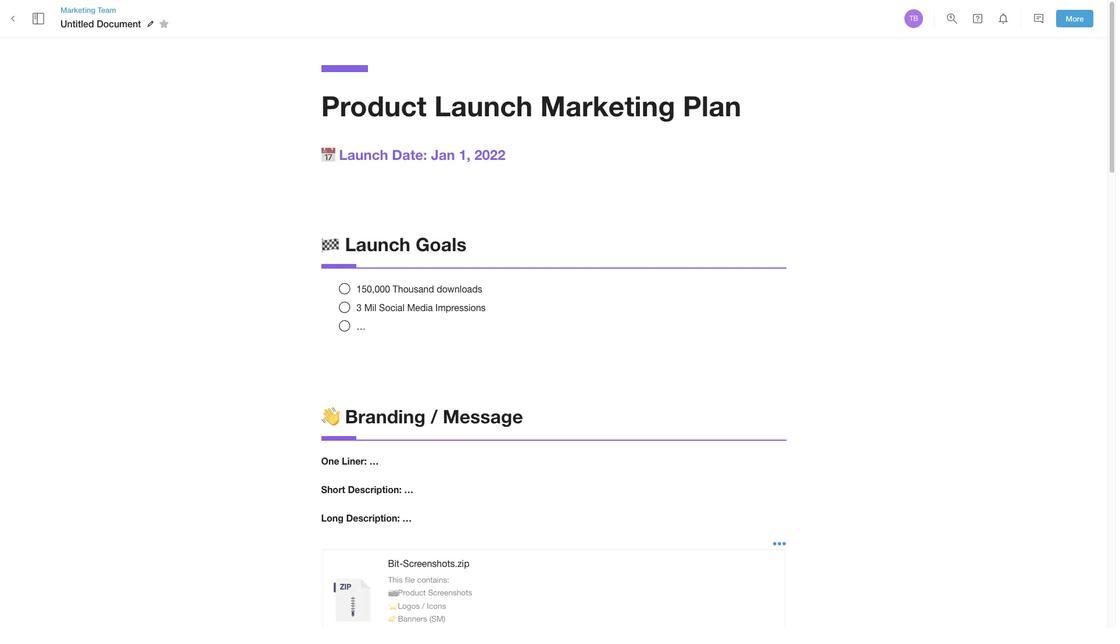 Task type: vqa. For each thing, say whether or not it's contained in the screenshot.
Remove Bookmark icon
no



Task type: describe. For each thing, give the bounding box(es) containing it.
launch for date:
[[339, 146, 388, 163]]

🏁
[[321, 233, 340, 255]]

tb
[[910, 15, 919, 23]]

0 vertical spatial marketing
[[60, 5, 96, 14]]

marketing team
[[60, 5, 116, 14]]

date:
[[392, 146, 427, 163]]

liner:
[[342, 456, 367, 467]]

more
[[1067, 14, 1085, 23]]

… for one liner: …
[[370, 456, 379, 467]]

👉banners
[[388, 614, 427, 624]]

bit-
[[388, 558, 403, 569]]

jan
[[431, 146, 455, 163]]

📅
[[321, 146, 335, 163]]

launch for goals
[[345, 233, 411, 255]]

launch for marketing
[[435, 89, 533, 122]]

untitled document
[[60, 18, 141, 29]]

… down "3"
[[357, 321, 366, 332]]

short
[[321, 484, 346, 495]]

screenshots
[[428, 588, 472, 598]]

(sm)
[[430, 614, 446, 624]]

150,000
[[357, 284, 390, 294]]

📅 launch date: jan 1, 2022
[[321, 146, 506, 163]]

… for short description: …
[[404, 484, 414, 495]]

long description: …
[[321, 512, 412, 524]]

goals
[[416, 233, 467, 255]]

mil
[[365, 302, 377, 313]]

this file contains: 📷product screenshots ⭐️logos / icons 👉banners (sm)
[[388, 575, 472, 624]]

👋
[[321, 406, 340, 428]]

/ inside this file contains: 📷product screenshots ⭐️logos / icons 👉banners (sm)
[[422, 601, 425, 611]]

👋 branding / message
[[321, 406, 523, 428]]

3 mil social media impressions
[[357, 302, 486, 313]]

screenshots.zip
[[403, 558, 470, 569]]

one
[[321, 456, 340, 467]]

150,000 thousand downloads
[[357, 284, 483, 294]]

2022
[[475, 146, 506, 163]]

📷product
[[388, 588, 426, 598]]



Task type: locate. For each thing, give the bounding box(es) containing it.
⭐️logos
[[388, 601, 420, 611]]

this
[[388, 575, 403, 584]]

icons
[[427, 601, 446, 611]]

0 vertical spatial launch
[[435, 89, 533, 122]]

description: down short description: …
[[346, 512, 400, 524]]

social
[[379, 302, 405, 313]]

3
[[357, 302, 362, 313]]

document
[[97, 18, 141, 29]]

1 vertical spatial description:
[[346, 512, 400, 524]]

more button
[[1057, 10, 1094, 28]]

long
[[321, 512, 344, 524]]

0 vertical spatial description:
[[348, 484, 402, 495]]

description:
[[348, 484, 402, 495], [346, 512, 400, 524]]

… right liner:
[[370, 456, 379, 467]]

0 vertical spatial /
[[431, 406, 438, 428]]

…
[[357, 321, 366, 332], [370, 456, 379, 467], [404, 484, 414, 495], [403, 512, 412, 524]]

0 horizontal spatial marketing
[[60, 5, 96, 14]]

short description: …
[[321, 484, 414, 495]]

tb button
[[903, 8, 926, 30]]

marketing
[[60, 5, 96, 14], [541, 89, 676, 122]]

contains:
[[417, 575, 450, 584]]

product
[[321, 89, 427, 122]]

media
[[407, 302, 433, 313]]

/
[[431, 406, 438, 428], [422, 601, 425, 611]]

impressions
[[436, 302, 486, 313]]

description: for short
[[348, 484, 402, 495]]

1 vertical spatial marketing
[[541, 89, 676, 122]]

/ left icons
[[422, 601, 425, 611]]

launch up "2022"
[[435, 89, 533, 122]]

team
[[98, 5, 116, 14]]

bit-screenshots.zip
[[388, 558, 470, 569]]

launch up the 150,000 in the left top of the page
[[345, 233, 411, 255]]

marketing team link
[[60, 5, 173, 15]]

thousand
[[393, 284, 434, 294]]

file
[[405, 575, 415, 584]]

downloads
[[437, 284, 483, 294]]

plan
[[683, 89, 742, 122]]

product launch marketing plan
[[321, 89, 742, 122]]

untitled
[[60, 18, 94, 29]]

1 horizontal spatial marketing
[[541, 89, 676, 122]]

2 vertical spatial launch
[[345, 233, 411, 255]]

1 vertical spatial launch
[[339, 146, 388, 163]]

… up long description: …
[[404, 484, 414, 495]]

message
[[443, 406, 523, 428]]

… up bit-
[[403, 512, 412, 524]]

🏁 launch goals
[[321, 233, 467, 255]]

launch
[[435, 89, 533, 122], [339, 146, 388, 163], [345, 233, 411, 255]]

… for long description: …
[[403, 512, 412, 524]]

1,
[[459, 146, 471, 163]]

launch right 📅
[[339, 146, 388, 163]]

one liner: …
[[321, 456, 379, 467]]

1 horizontal spatial /
[[431, 406, 438, 428]]

description: up long description: …
[[348, 484, 402, 495]]

1 vertical spatial /
[[422, 601, 425, 611]]

description: for long
[[346, 512, 400, 524]]

branding
[[345, 406, 426, 428]]

/ left message on the bottom of the page
[[431, 406, 438, 428]]

favorite image
[[157, 17, 171, 31]]

0 horizontal spatial /
[[422, 601, 425, 611]]



